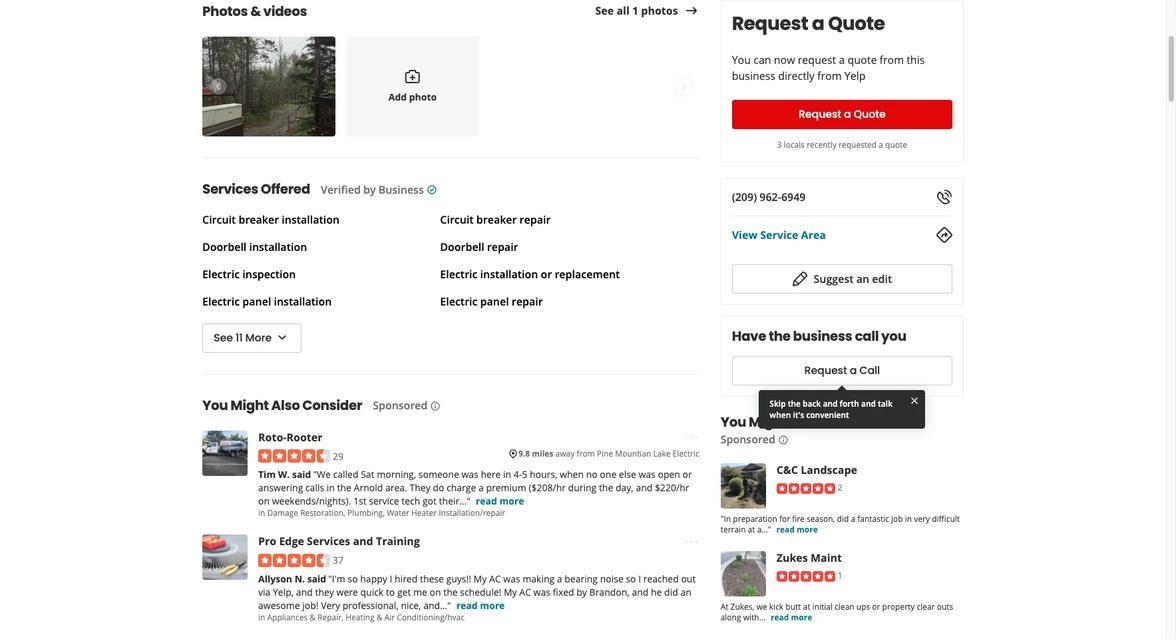 Task type: locate. For each thing, give the bounding box(es) containing it.
1 i from the left
[[390, 573, 393, 585]]

circuit breaker repair
[[441, 212, 551, 227]]

lake
[[654, 448, 671, 460]]

business
[[732, 69, 776, 83], [794, 327, 853, 346]]

answering
[[258, 482, 303, 495]]

1 vertical spatial did
[[665, 586, 679, 599]]

0 vertical spatial 1
[[633, 3, 639, 18]]

repair for panel
[[512, 294, 543, 309]]

the down one
[[599, 482, 614, 495]]

now
[[775, 53, 796, 67]]

repair up electric installation or replacement link
[[520, 212, 551, 227]]

also for 16 info v2 image
[[271, 396, 300, 415]]

"i'm
[[329, 573, 346, 585]]

0 horizontal spatial on
[[258, 495, 270, 508]]

panel down electric inspection
[[243, 294, 271, 309]]

panel for repair
[[481, 294, 509, 309]]

electric inspection link
[[202, 267, 296, 282]]

2 vertical spatial request
[[805, 363, 848, 379]]

0 horizontal spatial circuit
[[202, 212, 236, 227]]

0 vertical spatial sponsored
[[373, 398, 428, 413]]

2 horizontal spatial from
[[880, 53, 905, 67]]

and left the he
[[632, 586, 649, 599]]

1 horizontal spatial at
[[804, 601, 811, 613]]

in right the job
[[906, 514, 913, 525]]

0 horizontal spatial at
[[748, 524, 756, 536]]

reached
[[644, 573, 679, 585]]

schedule!
[[460, 586, 502, 599]]

0 vertical spatial business
[[732, 69, 776, 83]]

did right the he
[[665, 586, 679, 599]]

1 horizontal spatial by
[[577, 586, 587, 599]]

1 panel from the left
[[243, 294, 271, 309]]

pro edge services and training image
[[202, 535, 248, 580]]

0 horizontal spatial my
[[474, 573, 487, 585]]

1 horizontal spatial services
[[307, 534, 351, 549]]

0 vertical spatial when
[[770, 410, 792, 421]]

consider
[[303, 396, 362, 415], [821, 413, 881, 432]]

see inside button
[[214, 331, 233, 346]]

edit
[[873, 272, 893, 286]]

awesome
[[258, 599, 300, 612]]

requested
[[839, 139, 877, 151]]

get
[[398, 586, 411, 599]]

photos
[[642, 3, 679, 18]]

1 horizontal spatial consider
[[821, 413, 881, 432]]

from left this
[[880, 53, 905, 67]]

circuit
[[202, 212, 236, 227], [441, 212, 474, 227]]

1 horizontal spatial panel
[[481, 294, 509, 309]]

1 horizontal spatial so
[[626, 573, 636, 585]]

1 vertical spatial on
[[430, 586, 441, 599]]

the down guys!!
[[444, 586, 458, 599]]

and inside "we called sat morning, someone was here in 4-5 hours, when no one else was open or answering calls in the arnold area. they do charge a premium ($208/hr during the day, and $220/hr on weekends/nights). 1st service tech got their…"
[[636, 482, 653, 495]]

at right butt
[[804, 601, 811, 613]]

1 vertical spatial an
[[681, 586, 692, 599]]

1 breaker from the left
[[239, 212, 279, 227]]

consider down the forth
[[821, 413, 881, 432]]

doorbell up electric inspection link
[[202, 240, 247, 254]]

see left 11
[[214, 331, 233, 346]]

request
[[732, 11, 809, 37], [799, 107, 842, 122], [805, 363, 848, 379]]

the inside skip the back and forth and talk when it's convenient
[[788, 398, 801, 410]]

0 vertical spatial request a quote
[[732, 11, 886, 37]]

conditioning/hvac
[[397, 612, 465, 623]]

1 vertical spatial or
[[683, 469, 693, 481]]

1 right all
[[633, 3, 639, 18]]

business up request a call button
[[794, 327, 853, 346]]

1 vertical spatial 1
[[838, 570, 843, 582]]

maint
[[811, 551, 843, 566]]

you left "can"
[[732, 53, 751, 67]]

request a quote up the request
[[732, 11, 886, 37]]

services up 37
[[307, 534, 351, 549]]

1 vertical spatial 5 star rating image
[[777, 571, 836, 582]]

ups
[[857, 601, 871, 613]]

0 horizontal spatial doorbell
[[202, 240, 247, 254]]

1 vertical spatial services
[[307, 534, 351, 549]]

0 horizontal spatial sponsored
[[373, 398, 428, 413]]

1 vertical spatial 4.5 star rating image
[[258, 554, 330, 567]]

at left a…"
[[748, 524, 756, 536]]

said for edge
[[307, 573, 327, 585]]

breaker up doorbell installation link
[[239, 212, 279, 227]]

when left it's
[[770, 410, 792, 421]]

so up were
[[348, 573, 358, 585]]

0 horizontal spatial also
[[271, 396, 300, 415]]

circuit for circuit breaker repair
[[441, 212, 474, 227]]

0 vertical spatial 5 star rating image
[[777, 483, 836, 494]]

& left air
[[377, 612, 383, 623]]

electric for electric inspection
[[202, 267, 240, 282]]

"we
[[313, 469, 331, 481]]

see inside photos & videos element
[[596, 3, 614, 18]]

by inside services offered element
[[364, 183, 376, 197]]

you
[[732, 53, 751, 67], [202, 396, 228, 415], [721, 413, 747, 432]]

2 vertical spatial from
[[577, 448, 595, 460]]

& left repair, on the bottom
[[310, 612, 316, 623]]

happy
[[361, 573, 388, 585]]

add photo
[[389, 91, 437, 103]]

the inside "i'm so happy i hired these guys!! my ac was making a bearing noise so i reached out via yelp, and they were quick to get me on the schedule! my ac was fixed by brandon, and he did an awesome job! very professional, nice, and…"
[[444, 586, 458, 599]]

the
[[769, 327, 791, 346], [788, 398, 801, 410], [337, 482, 352, 495], [599, 482, 614, 495], [444, 586, 458, 599]]

24 pencil v2 image
[[793, 271, 809, 287]]

business
[[379, 183, 424, 197]]

on down "answering"
[[258, 495, 270, 508]]

or inside 'at zukes, we kick butt at initial clean ups or property clear outs along with…'
[[873, 601, 881, 613]]

1 horizontal spatial see
[[596, 3, 614, 18]]

2 horizontal spatial or
[[873, 601, 881, 613]]

i left reached in the bottom of the page
[[639, 573, 642, 585]]

at inside 'at zukes, we kick butt at initial clean ups or property clear outs along with…'
[[804, 601, 811, 613]]

electric panel installation
[[202, 294, 332, 309]]

& inside photos & videos element
[[251, 2, 261, 21]]

see 11 more
[[214, 331, 272, 346]]

or right open at bottom
[[683, 469, 693, 481]]

0 vertical spatial or
[[541, 267, 552, 282]]

when
[[770, 410, 792, 421], [560, 469, 584, 481]]

damage
[[267, 508, 298, 519]]

here
[[481, 469, 501, 481]]

see left all
[[596, 3, 614, 18]]

more left initial
[[792, 612, 813, 623]]

and down plumbing,
[[353, 534, 373, 549]]

0 vertical spatial repair
[[520, 212, 551, 227]]

0 horizontal spatial by
[[364, 183, 376, 197]]

0 horizontal spatial see
[[214, 331, 233, 346]]

read more link up "zukes"
[[777, 524, 819, 536]]

1 vertical spatial my
[[504, 586, 517, 599]]

24 directions v2 image
[[937, 227, 953, 243]]

services up circuit breaker installation
[[202, 180, 258, 198]]

service
[[761, 228, 799, 242]]

business inside you can now request a quote from this business directly from yelp
[[732, 69, 776, 83]]

0 horizontal spatial quote
[[848, 53, 877, 67]]

read more link down premium
[[476, 495, 525, 508]]

1 vertical spatial see
[[214, 331, 233, 346]]

read right we
[[771, 612, 790, 623]]

kick
[[770, 601, 784, 613]]

doorbell for doorbell repair
[[441, 240, 485, 254]]

job!
[[303, 599, 319, 612]]

0 horizontal spatial business
[[732, 69, 776, 83]]

2 4.5 star rating image from the top
[[258, 554, 330, 567]]

also for 16 info v2 icon
[[790, 413, 819, 432]]

a up fixed in the left of the page
[[557, 573, 563, 585]]

0 horizontal spatial did
[[665, 586, 679, 599]]

5 star rating image down zukes maint
[[777, 571, 836, 582]]

edge
[[279, 534, 304, 549]]

read more right we
[[771, 612, 813, 623]]

very
[[321, 599, 340, 612]]

2 panel from the left
[[481, 294, 509, 309]]

hired
[[395, 573, 418, 585]]

you might also consider for 16 info v2 icon
[[721, 413, 881, 432]]

request a quote button
[[732, 100, 953, 129]]

4.5 star rating image for 29
[[258, 450, 330, 463]]

ac down making
[[520, 586, 532, 599]]

do
[[433, 482, 445, 495]]

1 horizontal spatial might
[[749, 413, 788, 432]]

0 horizontal spatial breaker
[[239, 212, 279, 227]]

1 vertical spatial quote
[[886, 139, 908, 151]]

1 inside see all 1 photos link
[[633, 3, 639, 18]]

circuit breaker repair link
[[441, 212, 551, 227]]

you might also consider down back
[[721, 413, 881, 432]]

0 horizontal spatial so
[[348, 573, 358, 585]]

1 horizontal spatial circuit
[[441, 212, 474, 227]]

you for 16 info v2 image
[[202, 396, 228, 415]]

suggest an edit button
[[732, 264, 953, 294]]

was
[[462, 469, 479, 481], [639, 469, 656, 481], [504, 573, 521, 585], [534, 586, 551, 599]]

1 horizontal spatial my
[[504, 586, 517, 599]]

24 more v2 image
[[684, 534, 700, 550]]

1 vertical spatial business
[[794, 327, 853, 346]]

talk
[[879, 398, 893, 410]]

a left the call
[[850, 363, 857, 379]]

16 checkmark badged v2 image
[[427, 185, 438, 195]]

rooter
[[287, 430, 323, 445]]

from left pine
[[577, 448, 595, 460]]

1 horizontal spatial did
[[838, 514, 850, 525]]

quote right requested at the right top of page
[[886, 139, 908, 151]]

1 horizontal spatial when
[[770, 410, 792, 421]]

on up and…"
[[430, 586, 441, 599]]

were
[[337, 586, 358, 599]]

quick
[[361, 586, 384, 599]]

sponsored left 16 info v2 icon
[[721, 432, 776, 447]]

tech
[[402, 495, 420, 508]]

the right 'skip'
[[788, 398, 801, 410]]

$220/hr
[[655, 482, 690, 495]]

circuit breaker installation link
[[202, 212, 340, 227]]

24 add photo v2 image
[[405, 68, 421, 84]]

see for see 11 more
[[214, 331, 233, 346]]

circuit for circuit breaker installation
[[202, 212, 236, 227]]

1 horizontal spatial breaker
[[477, 212, 517, 227]]

1 vertical spatial when
[[560, 469, 584, 481]]

a up yelp
[[840, 53, 845, 67]]

making
[[523, 573, 555, 585]]

read more up "zukes"
[[777, 524, 819, 536]]

when inside skip the back and forth and talk when it's convenient
[[770, 410, 792, 421]]

0 horizontal spatial when
[[560, 469, 584, 481]]

sponsored for 16 info v2 image
[[373, 398, 428, 413]]

was left making
[[504, 573, 521, 585]]

in appliances & repair, heating & air conditioning/hvac
[[258, 612, 465, 623]]

panel down electric installation or replacement link
[[481, 294, 509, 309]]

0 horizontal spatial from
[[577, 448, 595, 460]]

via
[[258, 586, 271, 599]]

2 breaker from the left
[[477, 212, 517, 227]]

2 vertical spatial repair
[[512, 294, 543, 309]]

0 horizontal spatial i
[[390, 573, 393, 585]]

from
[[880, 53, 905, 67], [818, 69, 842, 83], [577, 448, 595, 460]]

a left fantastic on the bottom of the page
[[852, 514, 856, 525]]

breaker for installation
[[239, 212, 279, 227]]

you
[[882, 327, 907, 346]]

when inside "we called sat morning, someone was here in 4-5 hours, when no one else was open or answering calls in the arnold area. they do charge a premium ($208/hr during the day, and $220/hr on weekends/nights). 1st service tech got their…"
[[560, 469, 584, 481]]

consider up rooter
[[303, 396, 362, 415]]

0 horizontal spatial an
[[681, 586, 692, 599]]

electric for electric panel repair
[[441, 294, 478, 309]]

breaker up doorbell repair
[[477, 212, 517, 227]]

& left videos
[[251, 2, 261, 21]]

by
[[364, 183, 376, 197], [577, 586, 587, 599]]

on inside "i'm so happy i hired these guys!! my ac was making a bearing noise so i reached out via yelp, and they were quick to get me on the schedule! my ac was fixed by brandon, and he did an awesome job! very professional, nice, and…"
[[430, 586, 441, 599]]

during
[[569, 482, 597, 495]]

request up recently
[[799, 107, 842, 122]]

1 horizontal spatial you might also consider
[[721, 413, 881, 432]]

offered
[[261, 180, 310, 198]]

1 horizontal spatial doorbell
[[441, 240, 485, 254]]

request down have the business call you
[[805, 363, 848, 379]]

quote inside you can now request a quote from this business directly from yelp
[[848, 53, 877, 67]]

nice,
[[401, 599, 421, 612]]

their…"
[[439, 495, 471, 508]]

4.5 star rating image for 37
[[258, 554, 330, 567]]

sponsored left 16 info v2 image
[[373, 398, 428, 413]]

or inside services offered element
[[541, 267, 552, 282]]

1 circuit from the left
[[202, 212, 236, 227]]

0 vertical spatial an
[[857, 272, 870, 286]]

a up 3 locals recently requested a quote at the top right
[[845, 107, 852, 122]]

by down bearing
[[577, 586, 587, 599]]

4.5 star rating image up allyson n. said
[[258, 554, 330, 567]]

repair for breaker
[[520, 212, 551, 227]]

or left 'replacement'
[[541, 267, 552, 282]]

a inside you can now request a quote from this business directly from yelp
[[840, 53, 845, 67]]

in down the via
[[258, 612, 265, 623]]

0 vertical spatial did
[[838, 514, 850, 525]]

1 4.5 star rating image from the top
[[258, 450, 330, 463]]

my up schedule!
[[474, 573, 487, 585]]

a inside "i'm so happy i hired these guys!! my ac was making a bearing noise so i reached out via yelp, and they were quick to get me on the schedule! my ac was fixed by brandon, and he did an awesome job! very professional, nice, and…"
[[557, 573, 563, 585]]

1 so from the left
[[348, 573, 358, 585]]

1 vertical spatial quote
[[854, 107, 886, 122]]

also up roto-rooter
[[271, 396, 300, 415]]

0 vertical spatial ac
[[490, 573, 501, 585]]

1 horizontal spatial quote
[[886, 139, 908, 151]]

area.
[[386, 482, 408, 495]]

request up "can"
[[732, 11, 809, 37]]

1 vertical spatial request
[[799, 107, 842, 122]]

or right 'ups'
[[873, 601, 881, 613]]

roto rooter image
[[202, 431, 248, 476]]

consider for 16 info v2 icon
[[821, 413, 881, 432]]

the right have
[[769, 327, 791, 346]]

0 vertical spatial on
[[258, 495, 270, 508]]

2 vertical spatial or
[[873, 601, 881, 613]]

2 circuit from the left
[[441, 212, 474, 227]]

you for 16 info v2 icon
[[721, 413, 747, 432]]

0 horizontal spatial 1
[[633, 3, 639, 18]]

2
[[838, 482, 843, 494]]

0 horizontal spatial ac
[[490, 573, 501, 585]]

at zukes, we kick butt at initial clean ups or property clear outs along with…
[[721, 601, 954, 623]]

1 doorbell from the left
[[202, 240, 247, 254]]

clean
[[835, 601, 855, 613]]

when up during
[[560, 469, 584, 481]]

0 horizontal spatial or
[[541, 267, 552, 282]]

1 horizontal spatial or
[[683, 469, 693, 481]]

doorbell down 'circuit breaker repair'
[[441, 240, 485, 254]]

business down "can"
[[732, 69, 776, 83]]

quote
[[829, 11, 886, 37], [854, 107, 886, 122]]

an inside button
[[857, 272, 870, 286]]

repair down electric installation or replacement link
[[512, 294, 543, 309]]

call
[[856, 327, 879, 346]]

0 vertical spatial from
[[880, 53, 905, 67]]

0 horizontal spatial consider
[[303, 396, 362, 415]]

0 vertical spatial by
[[364, 183, 376, 197]]

property
[[883, 601, 915, 613]]

"we called sat morning, someone was here in 4-5 hours, when no one else was open or answering calls in the arnold area. they do charge a premium ($208/hr during the day, and $220/hr on weekends/nights). 1st service tech got their…"
[[258, 469, 693, 508]]

0 vertical spatial quote
[[829, 11, 886, 37]]

4.5 star rating image
[[258, 450, 330, 463], [258, 554, 330, 567]]

0 horizontal spatial panel
[[243, 294, 271, 309]]

1 horizontal spatial on
[[430, 586, 441, 599]]

from down the request
[[818, 69, 842, 83]]

1 vertical spatial sponsored
[[721, 432, 776, 447]]

read right a…"
[[777, 524, 795, 536]]

at
[[748, 524, 756, 536], [804, 601, 811, 613]]

convenient
[[807, 410, 850, 421]]

1 5 star rating image from the top
[[777, 483, 836, 494]]

5 star rating image
[[777, 483, 836, 494], [777, 571, 836, 582]]

0 horizontal spatial you might also consider
[[202, 396, 362, 415]]

zukes,
[[731, 601, 755, 613]]

2 doorbell from the left
[[441, 240, 485, 254]]

out
[[682, 573, 696, 585]]

read more
[[476, 495, 525, 508], [777, 524, 819, 536], [457, 599, 505, 612], [771, 612, 813, 623]]

fixed
[[553, 586, 575, 599]]

ac up schedule!
[[490, 573, 501, 585]]

0 vertical spatial my
[[474, 573, 487, 585]]

you might also consider for 16 info v2 image
[[202, 396, 362, 415]]

0 vertical spatial quote
[[848, 53, 877, 67]]

0 vertical spatial 4.5 star rating image
[[258, 450, 330, 463]]

1 vertical spatial ac
[[520, 586, 532, 599]]

request a quote up 3 locals recently requested a quote at the top right
[[799, 107, 886, 122]]

professional,
[[343, 599, 399, 612]]

0 vertical spatial at
[[748, 524, 756, 536]]

2 5 star rating image from the top
[[777, 571, 836, 582]]

0 horizontal spatial might
[[231, 396, 269, 415]]

did right season,
[[838, 514, 850, 525]]

else
[[619, 469, 637, 481]]

5 star rating image down c&c landscape link
[[777, 483, 836, 494]]

services offered
[[202, 180, 310, 198]]

0 horizontal spatial &
[[251, 2, 261, 21]]

said right w.
[[292, 469, 311, 481]]

5 star rating image for landscape
[[777, 483, 836, 494]]

a down here
[[479, 482, 484, 495]]

ac
[[490, 573, 501, 585], [520, 586, 532, 599]]

1 horizontal spatial also
[[790, 413, 819, 432]]

installation up electric panel repair link at left
[[481, 267, 539, 282]]

electric installation or replacement
[[441, 267, 620, 282]]

1 horizontal spatial i
[[639, 573, 642, 585]]

1 vertical spatial at
[[804, 601, 811, 613]]

29
[[333, 450, 344, 463]]

read more link right we
[[771, 612, 813, 623]]

0 vertical spatial see
[[596, 3, 614, 18]]

repair down 'circuit breaker repair'
[[487, 240, 519, 254]]

pro edge services and training
[[258, 534, 420, 549]]

circuit up doorbell repair
[[441, 212, 474, 227]]

allyson n. said
[[258, 573, 327, 585]]

i up to
[[390, 573, 393, 585]]

"i'm so happy i hired these guys!! my ac was making a bearing noise so i reached out via yelp, and they were quick to get me on the schedule! my ac was fixed by brandon, and he did an awesome job! very professional, nice, and…"
[[258, 573, 696, 612]]

more down premium
[[500, 495, 525, 508]]

1 horizontal spatial sponsored
[[721, 432, 776, 447]]

you right 24 more v2 icon
[[721, 413, 747, 432]]



Task type: describe. For each thing, give the bounding box(es) containing it.
read more down premium
[[476, 495, 525, 508]]

zukes maint
[[777, 551, 843, 566]]

or inside "we called sat morning, someone was here in 4-5 hours, when no one else was open or answering calls in the arnold area. they do charge a premium ($208/hr during the day, and $220/hr on weekends/nights). 1st service tech got their…"
[[683, 469, 693, 481]]

me
[[414, 586, 428, 599]]

view service area
[[732, 228, 827, 242]]

quote inside button
[[854, 107, 886, 122]]

1 horizontal spatial &
[[310, 612, 316, 623]]

1 horizontal spatial ac
[[520, 586, 532, 599]]

electric for electric installation or replacement
[[441, 267, 478, 282]]

next image
[[677, 79, 691, 95]]

the down the called
[[337, 482, 352, 495]]

more right the for
[[797, 524, 819, 536]]

a inside "we called sat morning, someone was here in 4-5 hours, when no one else was open or answering calls in the arnold area. they do charge a premium ($208/hr during the day, and $220/hr on weekends/nights). 1st service tech got their…"
[[479, 482, 484, 495]]

electric panel installation link
[[202, 294, 332, 309]]

clear
[[918, 601, 936, 613]]

inspection
[[243, 267, 296, 282]]

might for 16 info v2 image
[[231, 396, 269, 415]]

quote for requested
[[886, 139, 908, 151]]

skip the back and forth and talk when it's convenient
[[770, 398, 893, 421]]

installation up 24 chevron down v2 icon
[[274, 294, 332, 309]]

pro edge services and training link
[[258, 534, 420, 549]]

was right else
[[639, 469, 656, 481]]

in right calls
[[327, 482, 335, 495]]

electric for electric panel installation
[[202, 294, 240, 309]]

heating
[[346, 612, 375, 623]]

24 chevron down v2 image
[[274, 330, 290, 346]]

butt
[[786, 601, 802, 613]]

roto-rooter
[[258, 430, 323, 445]]

"in preparation for fire season, did a fantastic job in very difficult terrain at a…"
[[721, 514, 961, 536]]

installation down circuit breaker installation link
[[249, 240, 307, 254]]

a up the request
[[813, 11, 825, 37]]

electric installation or replacement link
[[441, 267, 620, 282]]

replacement
[[555, 267, 620, 282]]

previous image
[[211, 79, 225, 95]]

request for request a quote button
[[799, 107, 842, 122]]

c&c landscape image
[[721, 464, 766, 509]]

hours,
[[530, 469, 558, 481]]

installation/repair
[[439, 508, 506, 519]]

zukes maint image
[[721, 552, 766, 597]]

photos & videos
[[202, 2, 307, 21]]

preparation
[[734, 514, 778, 525]]

bearing
[[565, 573, 598, 585]]

premium
[[487, 482, 527, 495]]

recently
[[807, 139, 837, 151]]

restoration,
[[301, 508, 346, 519]]

read down schedule!
[[457, 599, 478, 612]]

1 horizontal spatial 1
[[838, 570, 843, 582]]

day,
[[616, 482, 634, 495]]

did inside "in preparation for fire season, did a fantastic job in very difficult terrain at a…"
[[838, 514, 850, 525]]

this
[[907, 53, 925, 67]]

on inside "we called sat morning, someone was here in 4-5 hours, when no one else was open or answering calls in the arnold area. they do charge a premium ($208/hr during the day, and $220/hr on weekends/nights). 1st service tech got their…"
[[258, 495, 270, 508]]

see for see all 1 photos
[[596, 3, 614, 18]]

he
[[651, 586, 662, 599]]

read more down schedule!
[[457, 599, 505, 612]]

call
[[860, 363, 881, 379]]

zukes
[[777, 551, 808, 566]]

training
[[376, 534, 420, 549]]

directly
[[779, 69, 815, 83]]

c&c
[[777, 463, 799, 478]]

said for rooter
[[292, 469, 311, 481]]

24 phone v2 image
[[937, 189, 953, 205]]

away
[[556, 448, 575, 460]]

5 star rating image for maint
[[777, 571, 836, 582]]

services offered element
[[181, 158, 700, 353]]

suggest
[[814, 272, 854, 286]]

we
[[757, 601, 768, 613]]

was down making
[[534, 586, 551, 599]]

c&c landscape
[[777, 463, 858, 478]]

landscape
[[801, 463, 858, 478]]

these
[[420, 573, 444, 585]]

read more link down schedule!
[[457, 599, 505, 612]]

you inside you can now request a quote from this business directly from yelp
[[732, 53, 751, 67]]

a right requested at the right top of page
[[879, 139, 884, 151]]

yelp
[[845, 69, 866, 83]]

tim
[[258, 469, 276, 481]]

1 horizontal spatial business
[[794, 327, 853, 346]]

service
[[369, 495, 399, 508]]

w.
[[278, 469, 290, 481]]

consider for 16 info v2 image
[[303, 396, 362, 415]]

request
[[799, 53, 837, 67]]

appliances
[[267, 612, 308, 623]]

weekends/nights).
[[272, 495, 351, 508]]

close image
[[910, 395, 921, 406]]

terrain
[[721, 524, 746, 536]]

request for request a call button
[[805, 363, 848, 379]]

a…"
[[758, 524, 772, 536]]

0 vertical spatial request
[[732, 11, 809, 37]]

brandon,
[[590, 586, 630, 599]]

yelp,
[[273, 586, 294, 599]]

16 marker v2 image
[[508, 449, 519, 459]]

in inside "in preparation for fire season, did a fantastic job in very difficult terrain at a…"
[[906, 514, 913, 525]]

2 horizontal spatial &
[[377, 612, 383, 623]]

request a call
[[805, 363, 881, 379]]

one
[[600, 469, 617, 481]]

and right back
[[824, 398, 838, 410]]

area
[[802, 228, 827, 242]]

electric panel repair
[[441, 294, 543, 309]]

11
[[236, 331, 243, 346]]

sponsored for 16 info v2 icon
[[721, 432, 776, 447]]

and down n.
[[296, 586, 313, 599]]

2 i from the left
[[639, 573, 642, 585]]

photo of pine mountian lake electric - groveland, ca, us. image
[[202, 37, 336, 137]]

by inside "i'm so happy i hired these guys!! my ac was making a bearing noise so i reached out via yelp, and they were quick to get me on the schedule! my ac was fixed by brandon, and he did an awesome job! very professional, nice, and…"
[[577, 586, 587, 599]]

in left 4-
[[504, 469, 512, 481]]

videos
[[263, 2, 307, 21]]

9.8 miles away from pine mountian lake electric
[[519, 448, 700, 460]]

they
[[315, 586, 334, 599]]

locals
[[784, 139, 805, 151]]

doorbell repair link
[[441, 240, 519, 254]]

($208/hr
[[529, 482, 566, 495]]

was up charge
[[462, 469, 479, 481]]

photos & videos element
[[181, 0, 721, 139]]

might for 16 info v2 icon
[[749, 413, 788, 432]]

24 more v2 image
[[684, 430, 700, 446]]

1st
[[354, 495, 367, 508]]

installation down the offered
[[282, 212, 340, 227]]

difficult
[[933, 514, 961, 525]]

1 horizontal spatial from
[[818, 69, 842, 83]]

roto-rooter link
[[258, 430, 323, 445]]

roto-
[[258, 430, 287, 445]]

panel for installation
[[243, 294, 271, 309]]

in left damage
[[258, 508, 265, 519]]

(209) 962-6949
[[732, 190, 806, 204]]

doorbell repair
[[441, 240, 519, 254]]

doorbell for doorbell installation
[[202, 240, 247, 254]]

more
[[245, 331, 272, 346]]

and left talk
[[862, 398, 877, 410]]

breaker for repair
[[477, 212, 517, 227]]

a inside "in preparation for fire season, did a fantastic job in very difficult terrain at a…"
[[852, 514, 856, 525]]

0 vertical spatial services
[[202, 180, 258, 198]]

3
[[778, 139, 782, 151]]

read down premium
[[476, 495, 497, 508]]

16 info v2 image
[[779, 435, 789, 445]]

have
[[732, 327, 767, 346]]

pro
[[258, 534, 277, 549]]

an inside "i'm so happy i hired these guys!! my ac was making a bearing noise so i reached out via yelp, and they were quick to get me on the schedule! my ac was fixed by brandon, and he did an awesome job! very professional, nice, and…"
[[681, 586, 692, 599]]

1 vertical spatial repair
[[487, 240, 519, 254]]

initial
[[813, 601, 833, 613]]

zukes maint link
[[777, 551, 843, 566]]

in damage restoration, plumbing, water heater installation/repair
[[258, 508, 506, 519]]

photo
[[409, 91, 437, 103]]

at inside "in preparation for fire season, did a fantastic job in very difficult terrain at a…"
[[748, 524, 756, 536]]

did inside "i'm so happy i hired these guys!! my ac was making a bearing noise so i reached out via yelp, and they were quick to get me on the schedule! my ac was fixed by brandon, and he did an awesome job! very professional, nice, and…"
[[665, 586, 679, 599]]

pine
[[597, 448, 614, 460]]

2 so from the left
[[626, 573, 636, 585]]

quote for request
[[848, 53, 877, 67]]

view
[[732, 228, 758, 242]]

for
[[780, 514, 791, 525]]

16 info v2 image
[[431, 401, 441, 412]]

see all 1 photos link
[[596, 3, 700, 19]]

request a quote inside request a quote button
[[799, 107, 886, 122]]

c&c landscape link
[[777, 463, 858, 478]]

water
[[387, 508, 410, 519]]

job
[[892, 514, 904, 525]]

all
[[617, 3, 630, 18]]

24 arrow right v2 image
[[684, 3, 700, 19]]

more down schedule!
[[480, 599, 505, 612]]

it's
[[794, 410, 805, 421]]



Task type: vqa. For each thing, say whether or not it's contained in the screenshot.
the bottommost Request a Quote
yes



